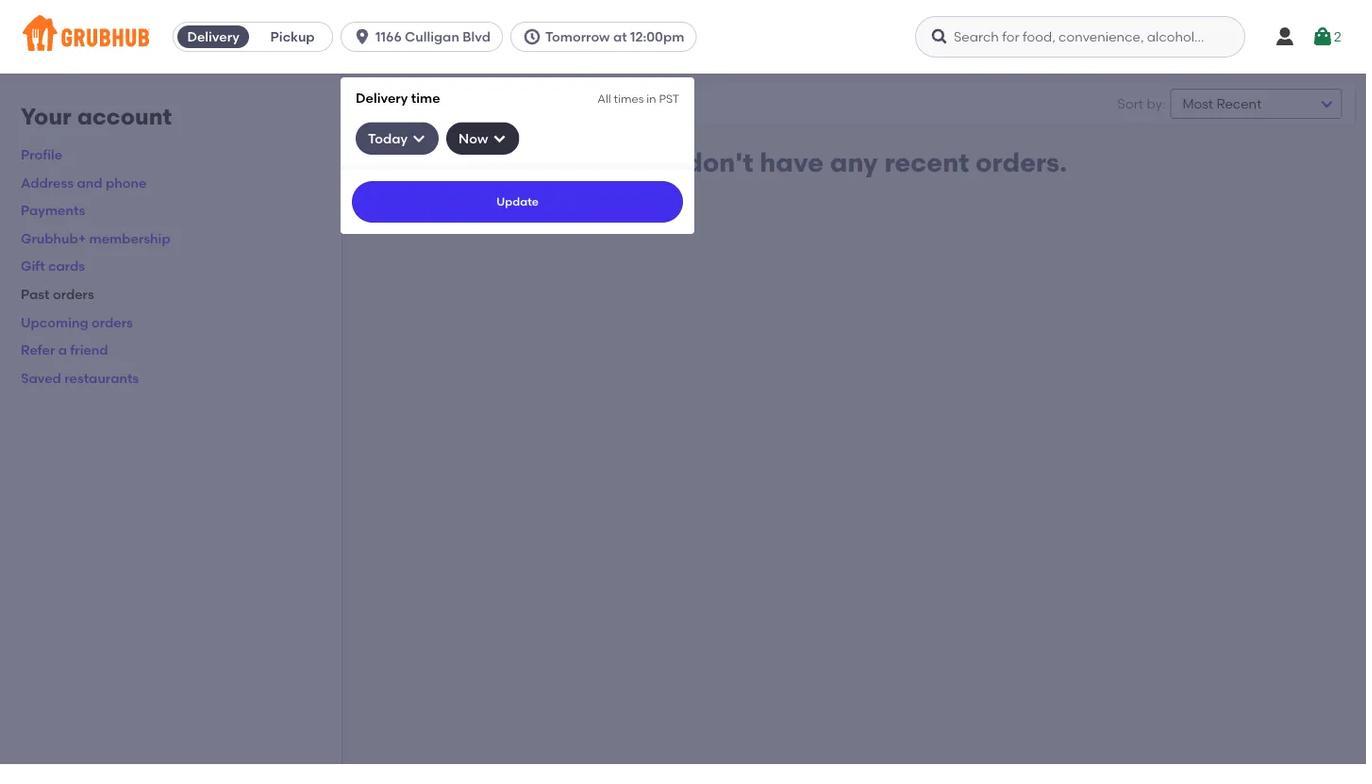 Task type: locate. For each thing, give the bounding box(es) containing it.
time
[[411, 90, 440, 106]]

0 vertical spatial delivery
[[187, 29, 239, 45]]

restaurants
[[64, 370, 139, 386]]

12:00pm
[[630, 29, 684, 45]]

orders
[[370, 95, 414, 112]]

orders up "friend"
[[92, 314, 133, 330]]

recent
[[884, 147, 969, 178]]

1 vertical spatial delivery
[[356, 90, 408, 106]]

by:
[[1147, 96, 1165, 112]]

your account
[[21, 103, 172, 130]]

1166
[[376, 29, 402, 45]]

orders for past orders
[[53, 286, 94, 302]]

pickup button
[[253, 22, 332, 52]]

any
[[830, 147, 878, 178]]

restaurants button
[[431, 89, 542, 118]]

tomorrow at 12:00pm
[[545, 29, 684, 45]]

2 button
[[1311, 20, 1341, 54]]

delivery
[[187, 29, 239, 45], [356, 90, 408, 106]]

and
[[77, 174, 102, 190]]

update
[[496, 195, 539, 208]]

all times in pst
[[598, 92, 679, 105]]

orders up upcoming orders
[[53, 286, 94, 302]]

grubhub+
[[21, 230, 86, 246]]

membership
[[89, 230, 170, 246]]

delivery for delivery time
[[356, 90, 408, 106]]

upcoming orders
[[21, 314, 133, 330]]

0 horizontal spatial delivery
[[187, 29, 239, 45]]

grubhub+ membership
[[21, 230, 170, 246]]

1166 culligan blvd
[[376, 29, 491, 45]]

tomorrow
[[545, 29, 610, 45]]

1 horizontal spatial delivery
[[356, 90, 408, 106]]

svg image inside 1166 culligan blvd button
[[353, 27, 372, 46]]

1 vertical spatial orders
[[92, 314, 133, 330]]

svg image
[[1311, 25, 1334, 48]]

saved restaurants
[[21, 370, 139, 386]]

have
[[760, 147, 824, 178]]

orders for upcoming orders
[[92, 314, 133, 330]]

0 vertical spatial orders
[[53, 286, 94, 302]]

gift cards link
[[21, 258, 85, 274]]

delivery up today
[[356, 90, 408, 106]]

svg image
[[353, 27, 372, 46], [523, 27, 542, 46], [930, 27, 949, 46], [411, 131, 426, 146], [492, 131, 507, 146]]

delivery inside button
[[187, 29, 239, 45]]

in
[[647, 92, 656, 105]]

saved restaurants link
[[21, 370, 139, 386]]

restaurants
[[447, 94, 526, 110]]

all
[[598, 92, 611, 105]]

address and phone
[[21, 174, 147, 190]]

phone
[[106, 174, 147, 190]]

pickup
[[270, 29, 315, 45]]

refer
[[21, 342, 55, 358]]

don't
[[685, 147, 753, 178]]

grubhub+ membership link
[[21, 230, 170, 246]]

culligan
[[405, 29, 459, 45]]

delivery left pickup button
[[187, 29, 239, 45]]

you
[[631, 147, 679, 178]]

sort by:
[[1118, 96, 1165, 112]]

svg image inside "tomorrow at 12:00pm" button
[[523, 27, 542, 46]]

orders
[[53, 286, 94, 302], [92, 314, 133, 330]]



Task type: describe. For each thing, give the bounding box(es) containing it.
blvd
[[463, 29, 491, 45]]

update button
[[352, 181, 683, 223]]

sort
[[1118, 96, 1144, 112]]

delivery button
[[174, 22, 253, 52]]

profile
[[21, 146, 62, 162]]

upcoming orders link
[[21, 314, 133, 330]]

payments
[[21, 202, 85, 218]]

1166 culligan blvd button
[[341, 22, 510, 52]]

your
[[21, 103, 72, 130]]

account
[[77, 103, 172, 130]]

times
[[614, 92, 644, 105]]

a
[[58, 342, 67, 358]]

today
[[368, 130, 408, 146]]

orders.
[[975, 147, 1067, 178]]

main navigation navigation
[[0, 0, 1366, 765]]

past orders
[[21, 286, 94, 302]]

saved
[[21, 370, 61, 386]]

upcoming
[[21, 314, 88, 330]]

past
[[21, 286, 50, 302]]

past orders link
[[21, 286, 94, 302]]

gift
[[21, 258, 45, 274]]

orders button
[[353, 91, 431, 117]]

pst
[[659, 92, 679, 105]]

delivery for delivery
[[187, 29, 239, 45]]

profile link
[[21, 146, 62, 162]]

tomorrow at 12:00pm button
[[510, 22, 704, 52]]

you don't have any recent orders.
[[631, 147, 1067, 178]]

refer a friend link
[[21, 342, 108, 358]]

cards
[[48, 258, 85, 274]]

now
[[459, 130, 488, 146]]

2
[[1334, 29, 1341, 45]]

address and phone link
[[21, 174, 147, 190]]

payments link
[[21, 202, 85, 218]]

friend
[[70, 342, 108, 358]]

refer a friend
[[21, 342, 108, 358]]

gift cards
[[21, 258, 85, 274]]

delivery time
[[356, 90, 440, 106]]

at
[[613, 29, 627, 45]]

address
[[21, 174, 74, 190]]



Task type: vqa. For each thing, say whether or not it's contained in the screenshot.
at
yes



